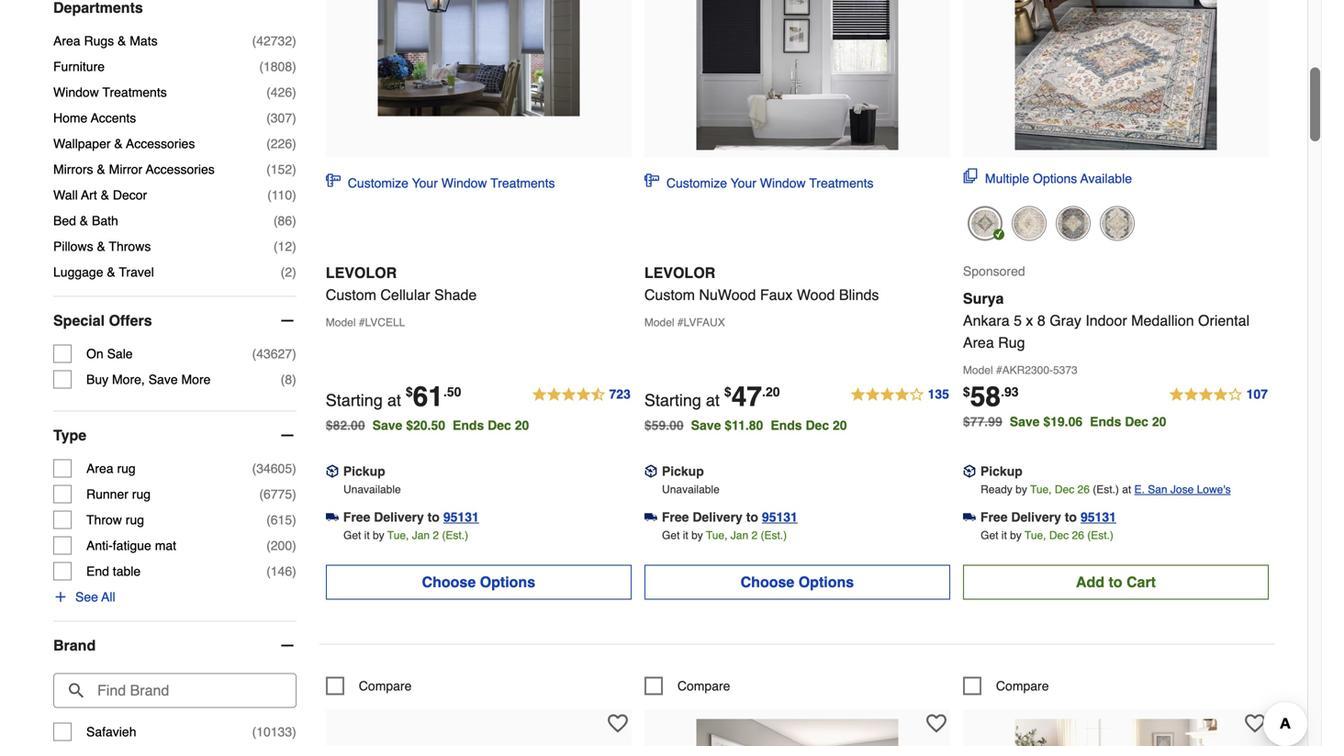 Task type: describe. For each thing, give the bounding box(es) containing it.
buy more, save more
[[86, 373, 211, 387]]

$77.99 save $19.06 ends dec 20
[[964, 415, 1167, 429]]

dec for .93
[[1126, 415, 1149, 429]]

runner
[[86, 487, 129, 502]]

model for custom nuwood faux wood blinds
[[645, 316, 675, 329]]

146
[[271, 565, 292, 579]]

customize for levolor custom nuwood faux wood blinds image
[[667, 176, 728, 190]]

free delivery to 95131 for truck filled icon's 95131 button
[[343, 510, 479, 525]]

minus image for special offers
[[278, 312, 297, 330]]

0 horizontal spatial 2
[[285, 265, 292, 280]]

) for ( 426 )
[[292, 85, 297, 100]]

at for 47
[[706, 391, 720, 410]]

( for 6775
[[259, 487, 264, 502]]

treatments for levolor custom cellular shade image
[[491, 176, 555, 190]]

226
[[271, 136, 292, 151]]

special offers button
[[53, 297, 297, 345]]

options for first choose options link from left
[[480, 574, 536, 591]]

2 heart outline image from the left
[[1246, 714, 1266, 734]]

mat
[[155, 539, 176, 553]]

customize for levolor custom cellular shade image
[[348, 176, 409, 190]]

special offers
[[53, 312, 152, 329]]

( 6775 )
[[259, 487, 297, 502]]

$82.00
[[326, 418, 365, 433]]

wall art & decor
[[53, 188, 147, 203]]

(est.) for 95131 button associated with truck filled image for get it by tue, dec 26 (est.)
[[1088, 529, 1114, 542]]

indoor
[[1086, 312, 1128, 329]]

20 for .93
[[1153, 415, 1167, 429]]

type
[[53, 427, 87, 444]]

levolor custom cellular shade
[[326, 264, 477, 303]]

pickup image for truck filled image associated with get it by tue, jan 2 (est.)
[[645, 465, 658, 478]]

12
[[278, 239, 292, 254]]

fatigue
[[113, 539, 151, 553]]

3 get from the left
[[981, 529, 999, 542]]

4.5 stars image
[[531, 384, 632, 406]]

choose for first choose options link from left
[[422, 574, 476, 591]]

e.
[[1135, 483, 1145, 496]]

save left more at the left of the page
[[149, 373, 178, 387]]

95131 button for truck filled icon
[[444, 508, 479, 527]]

throw rug
[[86, 513, 144, 528]]

ends dec 20 element for 47
[[771, 418, 855, 433]]

3 95131 from the left
[[1081, 510, 1117, 525]]

1 vertical spatial 26
[[1073, 529, 1085, 542]]

ends dec 20 element for 61
[[453, 418, 537, 433]]

free for truck filled icon
[[343, 510, 371, 525]]

heart outline image
[[608, 714, 628, 734]]

) for ( 8 )
[[292, 373, 297, 387]]

accents
[[91, 111, 136, 125]]

( for 226
[[267, 136, 271, 151]]

faux
[[761, 286, 793, 303]]

travel
[[119, 265, 154, 280]]

2 jan from the left
[[731, 529, 749, 542]]

model # lvfaux
[[645, 316, 725, 329]]

rug
[[999, 334, 1026, 351]]

( for 8
[[281, 373, 285, 387]]

starting at $ 47 .20
[[645, 381, 780, 413]]

5373
[[1054, 364, 1078, 377]]

( 152 )
[[267, 162, 297, 177]]

( 426 )
[[267, 85, 297, 100]]

1 horizontal spatial 2
[[433, 529, 439, 542]]

( 200 )
[[267, 539, 297, 553]]

multiple options available
[[986, 171, 1133, 186]]

get it by tue, jan 2 (est.) for truck filled icon's 95131 button
[[344, 529, 469, 542]]

e. san jose lowe's button
[[1135, 481, 1232, 499]]

art
[[81, 188, 97, 203]]

plus image
[[53, 590, 68, 605]]

was price $82.00 element
[[326, 414, 373, 433]]

was price $77.99 element
[[964, 410, 1010, 429]]

all
[[101, 590, 115, 605]]

your for levolor custom nuwood faux wood blinds image
[[731, 176, 757, 190]]

2 horizontal spatial #
[[997, 364, 1003, 377]]

gray image
[[968, 206, 1003, 241]]

1 choose options link from the left
[[326, 565, 632, 600]]

( 42732 )
[[252, 34, 297, 48]]

to for truck filled image associated with get it by tue, jan 2 (est.)
[[747, 510, 759, 525]]

end
[[86, 565, 109, 579]]

bath
[[92, 214, 118, 228]]

2 horizontal spatial at
[[1123, 483, 1132, 496]]

levolor custom nuwood faux wood blinds image
[[697, 0, 899, 150]]

treatments for levolor custom nuwood faux wood blinds image
[[810, 176, 874, 190]]

dark brown image
[[1056, 206, 1091, 241]]

save for .93
[[1010, 415, 1040, 429]]

( for 146
[[267, 565, 271, 579]]

teal image
[[1100, 206, 1135, 241]]

( for 110
[[267, 188, 272, 203]]

dec for 47
[[806, 418, 830, 433]]

truck filled image for get it by tue, jan 2 (est.)
[[645, 511, 658, 524]]

& for travel
[[107, 265, 116, 280]]

multiple options available link
[[964, 168, 1133, 188]]

2 unavailable from the left
[[662, 483, 720, 496]]

truck filled image
[[326, 511, 339, 524]]

custom for custom nuwood faux wood blinds
[[645, 286, 695, 303]]

2 choose options link from the left
[[645, 565, 951, 600]]

minus image for type
[[278, 427, 297, 445]]

107
[[1247, 387, 1269, 402]]

( for 42732
[[252, 34, 256, 48]]

luggage & travel
[[53, 265, 154, 280]]

135 button
[[850, 384, 951, 406]]

at for 61
[[388, 391, 401, 410]]

$11.80
[[725, 418, 764, 433]]

to for truck filled icon
[[428, 510, 440, 525]]

( 226 )
[[267, 136, 297, 151]]

sale
[[107, 347, 133, 361]]

model for custom cellular shade
[[326, 316, 356, 329]]

x
[[1027, 312, 1034, 329]]

86
[[278, 214, 292, 228]]

table
[[113, 565, 141, 579]]

( for 86
[[274, 214, 278, 228]]

window treatments
[[53, 85, 167, 100]]

) for ( 1808 )
[[292, 59, 297, 74]]

) for ( 615 )
[[292, 513, 297, 528]]

) for ( 152 )
[[292, 162, 297, 177]]

10133
[[256, 725, 292, 740]]

( 307 )
[[267, 111, 297, 125]]

tue, for truck filled image associated with get it by tue, jan 2 (est.)
[[706, 529, 728, 542]]

get it by tue, jan 2 (est.) for 95131 button associated with truck filled image associated with get it by tue, jan 2 (est.)
[[662, 529, 787, 542]]

customize your window treatments for levolor custom cellular shade image
[[348, 176, 555, 190]]

) for ( 12 )
[[292, 239, 297, 254]]

5
[[1014, 312, 1022, 329]]

world rug gallery city 5 x 7 indoor floral/botanical mid-century modern area rug image
[[1016, 720, 1218, 747]]

rug for runner rug
[[132, 487, 151, 502]]

200
[[271, 539, 292, 553]]

wall
[[53, 188, 78, 203]]

options for first choose options link from the right
[[799, 574, 855, 591]]

1808
[[264, 59, 292, 74]]

( 1808 )
[[259, 59, 297, 74]]

mirror
[[109, 162, 143, 177]]

levolor custom cellular shade image
[[378, 0, 580, 150]]

1 vertical spatial accessories
[[146, 162, 215, 177]]

free delivery to 95131 for 95131 button associated with truck filled image for get it by tue, dec 26 (est.)
[[981, 510, 1117, 525]]

( 615 )
[[267, 513, 297, 528]]

was price $59.00 element
[[645, 414, 691, 433]]

( for 12
[[274, 239, 278, 254]]

426
[[271, 85, 292, 100]]

& for throws
[[97, 239, 105, 254]]

$59.00 save $11.80 ends dec 20
[[645, 418, 848, 433]]

& for accessories
[[114, 136, 123, 151]]

43627
[[256, 347, 292, 361]]

free delivery to 95131 for 95131 button associated with truck filled image associated with get it by tue, jan 2 (est.)
[[662, 510, 798, 525]]

2 horizontal spatial 2
[[752, 529, 758, 542]]

starting for 61
[[326, 391, 383, 410]]

( 86 )
[[274, 214, 297, 228]]

6775
[[264, 487, 292, 502]]

free for truck filled image for get it by tue, dec 26 (est.)
[[981, 510, 1008, 525]]

( 10133 )
[[252, 725, 297, 740]]

jose
[[1171, 483, 1195, 496]]

actual price $58.93 element
[[964, 381, 1019, 413]]

compare for 5004857745 element
[[359, 679, 412, 694]]

( 8 )
[[281, 373, 297, 387]]

) for ( 307 )
[[292, 111, 297, 125]]

departments element
[[53, 0, 297, 17]]

.93
[[1001, 385, 1019, 399]]

anti-
[[86, 539, 113, 553]]

starting at $ 61 .50
[[326, 381, 462, 413]]

get it by tue, dec 26 (est.)
[[981, 529, 1114, 542]]

options inside 'link'
[[1034, 171, 1078, 186]]

.20
[[763, 385, 780, 399]]

& right art
[[101, 188, 109, 203]]

) for ( 200 )
[[292, 539, 297, 553]]

0 vertical spatial accessories
[[126, 136, 195, 151]]

available
[[1081, 171, 1133, 186]]

free for truck filled image associated with get it by tue, jan 2 (est.)
[[662, 510, 689, 525]]

) for ( 110 )
[[292, 188, 297, 203]]

lvcell
[[365, 316, 405, 329]]

4 stars image for 47
[[850, 384, 951, 406]]

pillows
[[53, 239, 93, 254]]

special
[[53, 312, 105, 329]]

3 delivery from the left
[[1012, 510, 1062, 525]]

mats
[[130, 34, 158, 48]]

615
[[271, 513, 292, 528]]

on
[[86, 347, 104, 361]]

throws
[[109, 239, 151, 254]]

brand button
[[53, 622, 297, 670]]

ankara
[[964, 312, 1010, 329]]

save for 61
[[373, 418, 403, 433]]

window for the customize your window treatments link related to levolor custom nuwood faux wood blinds image
[[760, 176, 806, 190]]

ready by tue, dec 26 (est.) at e. san jose lowe's
[[981, 483, 1232, 496]]

8 inside "surya ankara 5 x 8 gray indoor medallion oriental area rug"
[[1038, 312, 1046, 329]]

surya
[[964, 290, 1004, 307]]

see all
[[75, 590, 115, 605]]



Task type: vqa. For each thing, say whether or not it's contained in the screenshot.
leftmost CHOOSE OPTIONS link
yes



Task type: locate. For each thing, give the bounding box(es) containing it.
minus image up the ( 34605 )
[[278, 427, 297, 445]]

4 stars image left 58
[[850, 384, 951, 406]]

1 get from the left
[[344, 529, 361, 542]]

rug for area rug
[[117, 462, 136, 476]]

at inside starting at $ 61 .50
[[388, 391, 401, 410]]

0 horizontal spatial heart outline image
[[927, 714, 947, 734]]

2 vertical spatial minus image
[[278, 637, 297, 655]]

2 horizontal spatial pickup
[[981, 464, 1023, 479]]

to
[[428, 510, 440, 525], [747, 510, 759, 525], [1065, 510, 1078, 525], [1109, 574, 1123, 591]]

1 horizontal spatial area
[[86, 462, 114, 476]]

brand
[[53, 638, 96, 655]]

ends down '.50'
[[453, 418, 484, 433]]

dec
[[1126, 415, 1149, 429], [488, 418, 512, 433], [806, 418, 830, 433], [1055, 483, 1075, 496], [1050, 529, 1069, 542]]

3 95131 button from the left
[[1081, 508, 1117, 527]]

1 your from the left
[[412, 176, 438, 190]]

1 horizontal spatial pickup
[[662, 464, 704, 479]]

dec up the get it by tue, dec 26 (est.)
[[1055, 483, 1075, 496]]

1 $ from the left
[[406, 385, 413, 399]]

compare for 1001151706 "element"
[[997, 679, 1050, 694]]

it
[[364, 529, 370, 542], [683, 529, 689, 542], [1002, 529, 1008, 542]]

Find Brand text field
[[53, 674, 297, 709]]

nuwood
[[699, 286, 756, 303]]

ends dec 20 element down .20
[[771, 418, 855, 433]]

1 horizontal spatial jan
[[731, 529, 749, 542]]

152
[[271, 162, 292, 177]]

( for 307
[[267, 111, 271, 125]]

dec right $20.50
[[488, 418, 512, 433]]

0 horizontal spatial delivery
[[374, 510, 424, 525]]

minus image down "( 146 )"
[[278, 637, 297, 655]]

1 horizontal spatial 8
[[1038, 312, 1046, 329]]

1 choose from the left
[[422, 574, 476, 591]]

minus image for brand
[[278, 637, 297, 655]]

4 stars image down oriental
[[1169, 384, 1270, 406]]

1 customize your window treatments link from the left
[[326, 173, 555, 192]]

0 horizontal spatial 20
[[515, 418, 529, 433]]

compare inside 5004857745 element
[[359, 679, 412, 694]]

free
[[343, 510, 371, 525], [662, 510, 689, 525], [981, 510, 1008, 525]]

8 ) from the top
[[292, 214, 297, 228]]

2 horizontal spatial ends dec 20 element
[[1091, 415, 1174, 429]]

treatments
[[102, 85, 167, 100], [491, 176, 555, 190], [810, 176, 874, 190]]

&
[[118, 34, 126, 48], [114, 136, 123, 151], [97, 162, 105, 177], [101, 188, 109, 203], [80, 214, 88, 228], [97, 239, 105, 254], [107, 265, 116, 280]]

1 horizontal spatial delivery
[[693, 510, 743, 525]]

1 horizontal spatial customize your window treatments link
[[645, 173, 874, 192]]

1 horizontal spatial window
[[442, 176, 487, 190]]

1 horizontal spatial choose options
[[741, 574, 855, 591]]

1 starting from the left
[[326, 391, 383, 410]]

0 horizontal spatial treatments
[[102, 85, 167, 100]]

4 stars image for .93
[[1169, 384, 1270, 406]]

savings save $20.50 element
[[373, 418, 537, 433]]

1 horizontal spatial 20
[[833, 418, 848, 433]]

2 starting from the left
[[645, 391, 702, 410]]

pillows & throws
[[53, 239, 151, 254]]

window
[[53, 85, 99, 100], [442, 176, 487, 190], [760, 176, 806, 190]]

taupe image
[[1012, 206, 1047, 241]]

$20.50
[[406, 418, 446, 433]]

1 horizontal spatial unavailable
[[662, 483, 720, 496]]

minus image inside special offers button
[[278, 312, 297, 330]]

tue, for truck filled image for get it by tue, dec 26 (est.)
[[1025, 529, 1047, 542]]

unavailable
[[344, 483, 401, 496], [662, 483, 720, 496]]

14 ) from the top
[[292, 487, 297, 502]]

# up ".93"
[[997, 364, 1003, 377]]

home
[[53, 111, 88, 125]]

47
[[732, 381, 763, 413]]

1 4 stars image from the left
[[850, 384, 951, 406]]

2 horizontal spatial it
[[1002, 529, 1008, 542]]

safavieh
[[86, 725, 136, 740]]

custom inside levolor custom nuwood faux wood blinds
[[645, 286, 695, 303]]

& left mats
[[118, 34, 126, 48]]

custom up model # lvcell
[[326, 286, 377, 303]]

$
[[406, 385, 413, 399], [725, 385, 732, 399], [964, 385, 971, 399]]

2 horizontal spatial treatments
[[810, 176, 874, 190]]

( for 426
[[267, 85, 271, 100]]

sponsored
[[964, 264, 1026, 279]]

dec down ready by tue, dec 26 (est.) at e. san jose lowe's
[[1050, 529, 1069, 542]]

$ up $20.50
[[406, 385, 413, 399]]

1 choose options from the left
[[422, 574, 536, 591]]

0 horizontal spatial #
[[359, 316, 365, 329]]

3 compare from the left
[[997, 679, 1050, 694]]

( for 43627
[[252, 347, 256, 361]]

levolor inside levolor custom nuwood faux wood blinds
[[645, 264, 716, 281]]

area up furniture
[[53, 34, 80, 48]]

2 horizontal spatial model
[[964, 364, 994, 377]]

dec for 61
[[488, 418, 512, 433]]

& left travel
[[107, 265, 116, 280]]

0 horizontal spatial customize your window treatments
[[348, 176, 555, 190]]

levolor for nuwood
[[645, 264, 716, 281]]

2 horizontal spatial 95131
[[1081, 510, 1117, 525]]

1001151706 element
[[964, 677, 1050, 696]]

5 ) from the top
[[292, 136, 297, 151]]

1 free delivery to 95131 from the left
[[343, 510, 479, 525]]

2 pickup image from the left
[[645, 465, 658, 478]]

& for mirror
[[97, 162, 105, 177]]

0 horizontal spatial $
[[406, 385, 413, 399]]

3 minus image from the top
[[278, 637, 297, 655]]

dec up e.
[[1126, 415, 1149, 429]]

pickup up ready at right bottom
[[981, 464, 1023, 479]]

2 horizontal spatial free
[[981, 510, 1008, 525]]

0 horizontal spatial choose
[[422, 574, 476, 591]]

1 it from the left
[[364, 529, 370, 542]]

2 it from the left
[[683, 529, 689, 542]]

compare inside 1001151706 "element"
[[997, 679, 1050, 694]]

) for ( 34605 )
[[292, 462, 297, 476]]

custom up model # lvfaux
[[645, 286, 695, 303]]

1 delivery from the left
[[374, 510, 424, 525]]

at left 47
[[706, 391, 720, 410]]

starting inside starting at $ 61 .50
[[326, 391, 383, 410]]

20
[[1153, 415, 1167, 429], [515, 418, 529, 433], [833, 418, 848, 433]]

get
[[344, 529, 361, 542], [662, 529, 680, 542], [981, 529, 999, 542]]

levolor inside levolor custom cellular shade
[[326, 264, 397, 281]]

pickup image
[[964, 465, 976, 478]]

levolor custom nuwood faux wood blinds
[[645, 264, 880, 303]]

(est.) for 95131 button associated with truck filled image associated with get it by tue, jan 2 (est.)
[[761, 529, 787, 542]]

on sale
[[86, 347, 133, 361]]

1 truck filled image from the left
[[645, 511, 658, 524]]

2 ) from the top
[[292, 59, 297, 74]]

1 customize from the left
[[348, 176, 409, 190]]

1 horizontal spatial get it by tue, jan 2 (est.)
[[662, 529, 787, 542]]

minus image up ( 43627 )
[[278, 312, 297, 330]]

& left mirror
[[97, 162, 105, 177]]

1 horizontal spatial your
[[731, 176, 757, 190]]

window for levolor custom cellular shade image's the customize your window treatments link
[[442, 176, 487, 190]]

1 horizontal spatial it
[[683, 529, 689, 542]]

2 get it by tue, jan 2 (est.) from the left
[[662, 529, 787, 542]]

6 ) from the top
[[292, 162, 297, 177]]

0 horizontal spatial 95131 button
[[444, 508, 479, 527]]

2 minus image from the top
[[278, 427, 297, 445]]

& up luggage & travel
[[97, 239, 105, 254]]

levolor up cellular
[[326, 264, 397, 281]]

5004860515 element
[[645, 677, 731, 696]]

#
[[359, 316, 365, 329], [678, 316, 684, 329], [997, 364, 1003, 377]]

at inside starting at $ 47 .20
[[706, 391, 720, 410]]

& for bath
[[80, 214, 88, 228]]

1 vertical spatial minus image
[[278, 427, 297, 445]]

0 horizontal spatial custom
[[326, 286, 377, 303]]

to for truck filled image for get it by tue, dec 26 (est.)
[[1065, 510, 1078, 525]]

( 2 )
[[281, 265, 297, 280]]

0 vertical spatial 26
[[1078, 483, 1090, 496]]

4 stars image containing 135
[[850, 384, 951, 406]]

( 34605 )
[[252, 462, 297, 476]]

pickup image
[[326, 465, 339, 478], [645, 465, 658, 478]]

2 your from the left
[[731, 176, 757, 190]]

1 get it by tue, jan 2 (est.) from the left
[[344, 529, 469, 542]]

1 horizontal spatial get
[[662, 529, 680, 542]]

2 horizontal spatial ends
[[1091, 415, 1122, 429]]

2 free delivery to 95131 from the left
[[662, 510, 798, 525]]

1 horizontal spatial choose options link
[[645, 565, 951, 600]]

rug right runner
[[132, 487, 151, 502]]

2 horizontal spatial 95131 button
[[1081, 508, 1117, 527]]

custom inside levolor custom cellular shade
[[326, 286, 377, 303]]

0 horizontal spatial area
[[53, 34, 80, 48]]

starting up was price $59.00 element
[[645, 391, 702, 410]]

dec right $11.80 in the right bottom of the page
[[806, 418, 830, 433]]

10 ) from the top
[[292, 265, 297, 280]]

0 horizontal spatial 95131
[[444, 510, 479, 525]]

5004857745 element
[[326, 677, 412, 696]]

17 ) from the top
[[292, 565, 297, 579]]

$77.99
[[964, 415, 1003, 429]]

3 ) from the top
[[292, 85, 297, 100]]

choose options for first choose options link from left
[[422, 574, 536, 591]]

( for 2
[[281, 265, 285, 280]]

2 delivery from the left
[[693, 510, 743, 525]]

1 levolor from the left
[[326, 264, 397, 281]]

area inside "surya ankara 5 x 8 gray indoor medallion oriental area rug"
[[964, 334, 995, 351]]

1 unavailable from the left
[[344, 483, 401, 496]]

pickup down $82.00
[[343, 464, 386, 479]]

rug for throw rug
[[126, 513, 144, 528]]

3 $ from the left
[[964, 385, 971, 399]]

levolor custom fabric roller shade image
[[697, 720, 899, 747]]

13 ) from the top
[[292, 462, 297, 476]]

0 horizontal spatial at
[[388, 391, 401, 410]]

1 horizontal spatial treatments
[[491, 176, 555, 190]]

model
[[326, 316, 356, 329], [645, 316, 675, 329], [964, 364, 994, 377]]

to inside button
[[1109, 574, 1123, 591]]

surya ankara 5 x 8 gray indoor medallion oriental area rug image
[[1016, 0, 1218, 150]]

customize your window treatments for levolor custom nuwood faux wood blinds image
[[667, 176, 874, 190]]

customize your window treatments link for levolor custom nuwood faux wood blinds image
[[645, 173, 874, 192]]

2 custom from the left
[[645, 286, 695, 303]]

& right bed
[[80, 214, 88, 228]]

1 minus image from the top
[[278, 312, 297, 330]]

$ inside $ 58 .93
[[964, 385, 971, 399]]

rug up the "fatigue"
[[126, 513, 144, 528]]

tue, for truck filled icon
[[388, 529, 409, 542]]

1 horizontal spatial ends
[[771, 418, 802, 433]]

0 horizontal spatial 4 stars image
[[850, 384, 951, 406]]

) for ( 86 )
[[292, 214, 297, 228]]

heart outline image
[[927, 714, 947, 734], [1246, 714, 1266, 734]]

ends down .20
[[771, 418, 802, 433]]

accessories up mirrors & mirror accessories
[[126, 136, 195, 151]]

12 ) from the top
[[292, 373, 297, 387]]

0 horizontal spatial levolor
[[326, 264, 397, 281]]

1 pickup from the left
[[343, 464, 386, 479]]

delivery
[[374, 510, 424, 525], [693, 510, 743, 525], [1012, 510, 1062, 525]]

( 43627 )
[[252, 347, 297, 361]]

307
[[271, 111, 292, 125]]

95131 button for truck filled image associated with get it by tue, jan 2 (est.)
[[762, 508, 798, 527]]

pickup down $59.00
[[662, 464, 704, 479]]

add
[[1077, 574, 1105, 591]]

area down ankara
[[964, 334, 995, 351]]

at
[[388, 391, 401, 410], [706, 391, 720, 410], [1123, 483, 1132, 496]]

customize your window treatments link
[[326, 173, 555, 192], [645, 173, 874, 192]]

compare for 5004860515 element
[[678, 679, 731, 694]]

1 horizontal spatial 4 stars image
[[1169, 384, 1270, 406]]

( for 1808
[[259, 59, 264, 74]]

0 horizontal spatial compare
[[359, 679, 412, 694]]

0 horizontal spatial starting
[[326, 391, 383, 410]]

1 horizontal spatial levolor
[[645, 264, 716, 281]]

2
[[285, 265, 292, 280], [433, 529, 439, 542], [752, 529, 758, 542]]

choose for first choose options link from the right
[[741, 574, 795, 591]]

ends right '$19.06'
[[1091, 415, 1122, 429]]

0 horizontal spatial choose options link
[[326, 565, 632, 600]]

ready
[[981, 483, 1013, 496]]

$ up $11.80 in the right bottom of the page
[[725, 385, 732, 399]]

pickup image down $59.00
[[645, 465, 658, 478]]

area for ( 42732 )
[[53, 34, 80, 48]]

3 it from the left
[[1002, 529, 1008, 542]]

area rugs & mats
[[53, 34, 158, 48]]

starting inside starting at $ 47 .20
[[645, 391, 702, 410]]

3 free from the left
[[981, 510, 1008, 525]]

0 horizontal spatial customize
[[348, 176, 409, 190]]

2 vertical spatial rug
[[126, 513, 144, 528]]

16 ) from the top
[[292, 539, 297, 553]]

1 customize your window treatments from the left
[[348, 176, 555, 190]]

your for levolor custom cellular shade image
[[412, 176, 438, 190]]

4 stars image containing 107
[[1169, 384, 1270, 406]]

1 horizontal spatial starting
[[645, 391, 702, 410]]

runner rug
[[86, 487, 151, 502]]

type button
[[53, 412, 297, 460]]

1 95131 button from the left
[[444, 508, 479, 527]]

2 truck filled image from the left
[[964, 511, 976, 524]]

levolor for cellular
[[326, 264, 397, 281]]

)
[[292, 34, 297, 48], [292, 59, 297, 74], [292, 85, 297, 100], [292, 111, 297, 125], [292, 136, 297, 151], [292, 162, 297, 177], [292, 188, 297, 203], [292, 214, 297, 228], [292, 239, 297, 254], [292, 265, 297, 280], [292, 347, 297, 361], [292, 373, 297, 387], [292, 462, 297, 476], [292, 487, 297, 502], [292, 513, 297, 528], [292, 539, 297, 553], [292, 565, 297, 579], [292, 725, 297, 740]]

shade
[[435, 286, 477, 303]]

save down ".93"
[[1010, 415, 1040, 429]]

san
[[1149, 483, 1168, 496]]

ends dec 20 element up e.
[[1091, 415, 1174, 429]]

1 free from the left
[[343, 510, 371, 525]]

$ for 61
[[406, 385, 413, 399]]

pickup
[[343, 464, 386, 479], [662, 464, 704, 479], [981, 464, 1023, 479]]

0 horizontal spatial get
[[344, 529, 361, 542]]

throw
[[86, 513, 122, 528]]

26 left e.
[[1078, 483, 1090, 496]]

ends for 47
[[771, 418, 802, 433]]

0 horizontal spatial model
[[326, 316, 356, 329]]

# down levolor custom cellular shade on the top of page
[[359, 316, 365, 329]]

see all button
[[53, 588, 115, 607]]

2 horizontal spatial compare
[[997, 679, 1050, 694]]

starting up was price $82.00 element
[[326, 391, 383, 410]]

1 horizontal spatial free
[[662, 510, 689, 525]]

medallion
[[1132, 312, 1195, 329]]

1 custom from the left
[[326, 286, 377, 303]]

2 horizontal spatial window
[[760, 176, 806, 190]]

2 choose from the left
[[741, 574, 795, 591]]

gray
[[1050, 312, 1082, 329]]

0 horizontal spatial choose options
[[422, 574, 536, 591]]

0 horizontal spatial ends dec 20 element
[[453, 418, 537, 433]]

0 horizontal spatial get it by tue, jan 2 (est.)
[[344, 529, 469, 542]]

model left lvcell
[[326, 316, 356, 329]]

( for 10133
[[252, 725, 256, 740]]

0 horizontal spatial unavailable
[[344, 483, 401, 496]]

2 levolor from the left
[[645, 264, 716, 281]]

1 horizontal spatial model
[[645, 316, 675, 329]]

actual price $61.50 element
[[326, 381, 462, 414]]

( 110 )
[[267, 188, 297, 203]]

8 down ( 43627 )
[[285, 373, 292, 387]]

) for ( 226 )
[[292, 136, 297, 151]]

wood
[[797, 286, 835, 303]]

pickup image up truck filled icon
[[326, 465, 339, 478]]

customize your window treatments link for levolor custom cellular shade image
[[326, 173, 555, 192]]

customize
[[348, 176, 409, 190], [667, 176, 728, 190]]

) for ( 42732 )
[[292, 34, 297, 48]]

1 horizontal spatial truck filled image
[[964, 511, 976, 524]]

0 horizontal spatial your
[[412, 176, 438, 190]]

0 horizontal spatial 8
[[285, 373, 292, 387]]

# for cellular
[[359, 316, 365, 329]]

model up 58
[[964, 364, 994, 377]]

at left e.
[[1123, 483, 1132, 496]]

area up runner
[[86, 462, 114, 476]]

2 compare from the left
[[678, 679, 731, 694]]

1 95131 from the left
[[444, 510, 479, 525]]

1 horizontal spatial choose
[[741, 574, 795, 591]]

0 horizontal spatial ends
[[453, 418, 484, 433]]

2 95131 button from the left
[[762, 508, 798, 527]]

1 horizontal spatial #
[[678, 316, 684, 329]]

custom for custom cellular shade
[[326, 286, 377, 303]]

decor
[[113, 188, 147, 203]]

2 horizontal spatial free delivery to 95131
[[981, 510, 1117, 525]]

( for 34605
[[252, 462, 256, 476]]

26 up add
[[1073, 529, 1085, 542]]

choose options
[[422, 574, 536, 591], [741, 574, 855, 591]]

1 ) from the top
[[292, 34, 297, 48]]

actual price $47.20 element
[[645, 381, 780, 414]]

7 ) from the top
[[292, 188, 297, 203]]

savings save $11.80 element
[[691, 418, 855, 433]]

minus image
[[278, 312, 297, 330], [278, 427, 297, 445], [278, 637, 297, 655]]

0 horizontal spatial options
[[480, 574, 536, 591]]

1 horizontal spatial heart outline image
[[1246, 714, 1266, 734]]

save down actual price $61.50 element
[[373, 418, 403, 433]]

compare inside 5004860515 element
[[678, 679, 731, 694]]

15 ) from the top
[[292, 513, 297, 528]]

0 horizontal spatial free delivery to 95131
[[343, 510, 479, 525]]

( for 200
[[267, 539, 271, 553]]

by
[[1016, 483, 1028, 496], [373, 529, 385, 542], [692, 529, 703, 542], [1011, 529, 1022, 542]]

starting for 47
[[645, 391, 702, 410]]

2 customize your window treatments link from the left
[[645, 173, 874, 192]]

1 jan from the left
[[412, 529, 430, 542]]

1 horizontal spatial 95131
[[762, 510, 798, 525]]

$ 58 .93
[[964, 381, 1019, 413]]

1 pickup image from the left
[[326, 465, 339, 478]]

2 $ from the left
[[725, 385, 732, 399]]

it for truck filled image for get it by tue, dec 26 (est.)
[[1002, 529, 1008, 542]]

jan
[[412, 529, 430, 542], [731, 529, 749, 542]]

custom
[[326, 286, 377, 303], [645, 286, 695, 303]]

ends dec 20 element down '.50'
[[453, 418, 537, 433]]

11 ) from the top
[[292, 347, 297, 361]]

1 horizontal spatial custom
[[645, 286, 695, 303]]

2 4 stars image from the left
[[1169, 384, 1270, 406]]

95131
[[444, 510, 479, 525], [762, 510, 798, 525], [1081, 510, 1117, 525]]

unavailable down $59.00
[[662, 483, 720, 496]]

1 vertical spatial area
[[964, 334, 995, 351]]

0 horizontal spatial pickup image
[[326, 465, 339, 478]]

1 horizontal spatial ends dec 20 element
[[771, 418, 855, 433]]

2 pickup from the left
[[662, 464, 704, 479]]

wallpaper & accessories
[[53, 136, 195, 151]]

) for ( 10133 )
[[292, 725, 297, 740]]

accessories
[[126, 136, 195, 151], [146, 162, 215, 177]]

minus image inside type button
[[278, 427, 297, 445]]

20 for 61
[[515, 418, 529, 433]]

rugs
[[84, 34, 114, 48]]

.50
[[444, 385, 462, 399]]

(est.)
[[1093, 483, 1120, 496], [442, 529, 469, 542], [761, 529, 787, 542], [1088, 529, 1114, 542]]

mirrors & mirror accessories
[[53, 162, 215, 177]]

unavailable down $82.00
[[344, 483, 401, 496]]

at left 61 on the left
[[388, 391, 401, 410]]

$ inside starting at $ 61 .50
[[406, 385, 413, 399]]

$ inside starting at $ 47 .20
[[725, 385, 732, 399]]

$ right 135
[[964, 385, 971, 399]]

0 vertical spatial 8
[[1038, 312, 1046, 329]]

0 vertical spatial minus image
[[278, 312, 297, 330]]

it for truck filled icon
[[364, 529, 370, 542]]

723
[[610, 387, 631, 402]]

2 free from the left
[[662, 510, 689, 525]]

9 ) from the top
[[292, 239, 297, 254]]

1 horizontal spatial at
[[706, 391, 720, 410]]

2 vertical spatial area
[[86, 462, 114, 476]]

0 horizontal spatial jan
[[412, 529, 430, 542]]

minus image inside brand button
[[278, 637, 297, 655]]

0 horizontal spatial pickup
[[343, 464, 386, 479]]

8 right x
[[1038, 312, 1046, 329]]

1 horizontal spatial compare
[[678, 679, 731, 694]]

2 horizontal spatial $
[[964, 385, 971, 399]]

savings save $19.06 element
[[1010, 415, 1174, 429]]

ends for 61
[[453, 418, 484, 433]]

akr2300-
[[1003, 364, 1054, 377]]

) for ( 43627 )
[[292, 347, 297, 361]]

choose options for first choose options link from the right
[[741, 574, 855, 591]]

18 ) from the top
[[292, 725, 297, 740]]

accessories right mirror
[[146, 162, 215, 177]]

2 horizontal spatial area
[[964, 334, 995, 351]]

107 button
[[1169, 384, 1270, 406]]

truck filled image
[[645, 511, 658, 524], [964, 511, 976, 524]]

add to cart
[[1077, 574, 1157, 591]]

0 vertical spatial area
[[53, 34, 80, 48]]

(
[[252, 34, 256, 48], [259, 59, 264, 74], [267, 85, 271, 100], [267, 111, 271, 125], [267, 136, 271, 151], [267, 162, 271, 177], [267, 188, 272, 203], [274, 214, 278, 228], [274, 239, 278, 254], [281, 265, 285, 280], [252, 347, 256, 361], [281, 373, 285, 387], [252, 462, 256, 476], [259, 487, 264, 502], [267, 513, 271, 528], [267, 539, 271, 553], [267, 565, 271, 579], [252, 725, 256, 740]]

2 choose options from the left
[[741, 574, 855, 591]]

4 stars image
[[850, 384, 951, 406], [1169, 384, 1270, 406]]

( for 152
[[267, 162, 271, 177]]

1 heart outline image from the left
[[927, 714, 947, 734]]

1 vertical spatial 8
[[285, 373, 292, 387]]

ends dec 20 element
[[1091, 415, 1174, 429], [453, 418, 537, 433], [771, 418, 855, 433]]

customize your window treatments
[[348, 176, 555, 190], [667, 176, 874, 190]]

2 customize your window treatments from the left
[[667, 176, 874, 190]]

levolor up model # lvfaux
[[645, 264, 716, 281]]

save for 47
[[691, 418, 721, 433]]

3 free delivery to 95131 from the left
[[981, 510, 1117, 525]]

2 horizontal spatial options
[[1034, 171, 1078, 186]]

2 customize from the left
[[667, 176, 728, 190]]

0 horizontal spatial truck filled image
[[645, 511, 658, 524]]

pickup image for truck filled icon
[[326, 465, 339, 478]]

110
[[272, 188, 292, 203]]

$ for 47
[[725, 385, 732, 399]]

0 vertical spatial rug
[[117, 462, 136, 476]]

2 get from the left
[[662, 529, 680, 542]]

free delivery to 95131
[[343, 510, 479, 525], [662, 510, 798, 525], [981, 510, 1117, 525]]

see
[[75, 590, 98, 605]]

3 pickup from the left
[[981, 464, 1023, 479]]

4 ) from the top
[[292, 111, 297, 125]]

# for nuwood
[[678, 316, 684, 329]]

bed & bath
[[53, 214, 118, 228]]

) for ( 6775 )
[[292, 487, 297, 502]]

1 horizontal spatial pickup image
[[645, 465, 658, 478]]

# up starting at $ 47 .20
[[678, 316, 684, 329]]

furniture
[[53, 59, 105, 74]]

95131 button for truck filled image for get it by tue, dec 26 (est.)
[[1081, 508, 1117, 527]]

bed
[[53, 214, 76, 228]]

$19.06
[[1044, 415, 1083, 429]]

buy
[[86, 373, 109, 387]]

0 horizontal spatial window
[[53, 85, 99, 100]]

cart
[[1127, 574, 1157, 591]]

save down actual price $47.20 element
[[691, 418, 721, 433]]

2 95131 from the left
[[762, 510, 798, 525]]

truck filled image for get it by tue, dec 26 (est.)
[[964, 511, 976, 524]]

area for ( 34605 )
[[86, 462, 114, 476]]

rug up "runner rug"
[[117, 462, 136, 476]]

& down accents
[[114, 136, 123, 151]]

model left lvfaux
[[645, 316, 675, 329]]

1 horizontal spatial $
[[725, 385, 732, 399]]

1 compare from the left
[[359, 679, 412, 694]]



